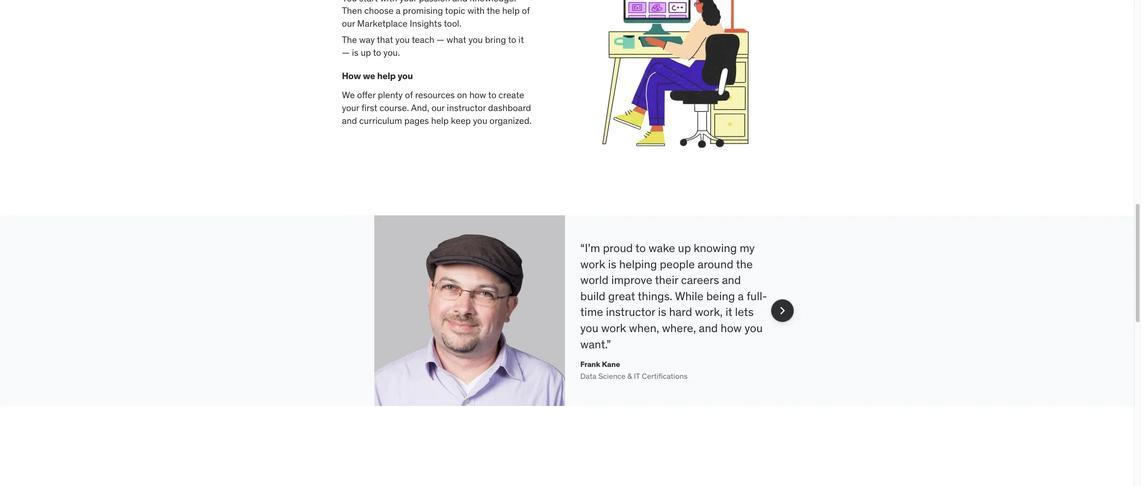 Task type: locate. For each thing, give the bounding box(es) containing it.
to
[[508, 34, 516, 45], [373, 47, 381, 58], [488, 89, 496, 101], [635, 241, 646, 256]]

how
[[342, 70, 361, 81]]

work up want."
[[601, 321, 626, 336]]

— left what
[[437, 34, 444, 45]]

1 vertical spatial —
[[342, 47, 350, 58]]

1 horizontal spatial is
[[608, 257, 616, 272]]

to up helping
[[635, 241, 646, 256]]

the inside "i'm proud to wake up knowing my work is helping people around the world improve their careers and build great things. while being a full- time instructor is hard work, it lets you work when, where, and how you want."
[[736, 257, 753, 272]]

0 horizontal spatial with
[[380, 0, 397, 4]]

0 vertical spatial up
[[361, 47, 371, 58]]

— down the
[[342, 47, 350, 58]]

0 horizontal spatial up
[[361, 47, 371, 58]]

instructor down on at the top of page
[[447, 102, 486, 113]]

first
[[361, 102, 377, 113]]

of
[[522, 5, 530, 16], [405, 89, 413, 101]]

how inside "i'm proud to wake up knowing my work is helping people around the world improve their careers and build great things. while being a full- time instructor is hard work, it lets you work when, where, and how you want."
[[721, 321, 742, 336]]

work
[[580, 257, 605, 272], [601, 321, 626, 336]]

0 horizontal spatial a
[[396, 5, 401, 16]]

a
[[396, 5, 401, 16], [738, 289, 744, 304]]

time
[[580, 305, 603, 320]]

to inside we offer plenty of resources on how to create your first course. and, our instructor dashboard and curriculum pages help keep you organized.
[[488, 89, 496, 101]]

our
[[342, 18, 355, 29], [431, 102, 445, 113]]

is down the
[[352, 47, 358, 58]]

and up the topic
[[452, 0, 468, 4]]

0 vertical spatial the
[[487, 5, 500, 16]]

marketplace
[[357, 18, 407, 29]]

1 horizontal spatial our
[[431, 102, 445, 113]]

1 vertical spatial a
[[738, 289, 744, 304]]

our inside we offer plenty of resources on how to create your first course. and, our instructor dashboard and curriculum pages help keep you organized.
[[431, 102, 445, 113]]

it left "lets"
[[725, 305, 732, 320]]

it
[[634, 372, 640, 381]]

0 horizontal spatial how
[[469, 89, 486, 101]]

help right we
[[377, 70, 396, 81]]

and down the we
[[342, 115, 357, 126]]

we offer plenty of resources on how to create your first course. and, our instructor dashboard and curriculum pages help keep you organized.
[[342, 89, 532, 126]]

how right on at the top of page
[[469, 89, 486, 101]]

work,
[[695, 305, 723, 320]]

2 vertical spatial help
[[431, 115, 449, 126]]

up inside the way that you teach — what you bring to it — is up to you.
[[361, 47, 371, 58]]

you up plenty
[[398, 70, 413, 81]]

help
[[502, 5, 520, 16], [377, 70, 396, 81], [431, 115, 449, 126]]

insights
[[410, 18, 442, 29]]

proud
[[603, 241, 633, 256]]

your down the we
[[342, 102, 359, 113]]

that
[[377, 34, 393, 45]]

0 horizontal spatial is
[[352, 47, 358, 58]]

tool.
[[444, 18, 461, 29]]

our down 'resources'
[[431, 102, 445, 113]]

you right 'keep'
[[473, 115, 487, 126]]

and
[[452, 0, 468, 4], [342, 115, 357, 126], [722, 273, 741, 288], [699, 321, 718, 336]]

careers
[[681, 273, 719, 288]]

you
[[395, 34, 410, 45], [468, 34, 483, 45], [398, 70, 413, 81], [473, 115, 487, 126], [580, 321, 598, 336], [745, 321, 763, 336]]

2 horizontal spatial is
[[658, 305, 666, 320]]

with down knowledge.
[[468, 5, 485, 16]]

0 vertical spatial instructor
[[447, 102, 486, 113]]

your up 'promising'
[[399, 0, 417, 4]]

how down "lets"
[[721, 321, 742, 336]]

1 horizontal spatial of
[[522, 5, 530, 16]]

it right bring
[[518, 34, 524, 45]]

plenty
[[378, 89, 403, 101]]

1 horizontal spatial a
[[738, 289, 744, 304]]

1 horizontal spatial with
[[468, 5, 485, 16]]

our down then
[[342, 18, 355, 29]]

we
[[363, 70, 375, 81]]

1 vertical spatial the
[[736, 257, 753, 272]]

0 horizontal spatial your
[[342, 102, 359, 113]]

is down proud at the right of the page
[[608, 257, 616, 272]]

and inside "you start with your passion and knowledge. then choose a promising topic with the help of our marketplace insights tool."
[[452, 0, 468, 4]]

0 vertical spatial our
[[342, 18, 355, 29]]

is down the things.
[[658, 305, 666, 320]]

0 vertical spatial of
[[522, 5, 530, 16]]

1 horizontal spatial help
[[431, 115, 449, 126]]

is
[[352, 47, 358, 58], [608, 257, 616, 272], [658, 305, 666, 320]]

2 vertical spatial is
[[658, 305, 666, 320]]

the
[[342, 34, 357, 45]]

0 vertical spatial your
[[399, 0, 417, 4]]

"i'm proud to wake up knowing my work is helping people around the world improve their careers and build great things. while being a full- time instructor is hard work, it lets you work when, where, and how you want."
[[580, 241, 767, 352]]

2 horizontal spatial help
[[502, 5, 520, 16]]

1 vertical spatial of
[[405, 89, 413, 101]]

and down work,
[[699, 321, 718, 336]]

1 vertical spatial help
[[377, 70, 396, 81]]

my
[[740, 241, 755, 256]]

1 vertical spatial your
[[342, 102, 359, 113]]

you right what
[[468, 34, 483, 45]]

your inside we offer plenty of resources on how to create your first course. and, our instructor dashboard and curriculum pages help keep you organized.
[[342, 102, 359, 113]]

create
[[499, 89, 524, 101]]

work up world
[[580, 257, 605, 272]]

up up people
[[678, 241, 691, 256]]

with up choose
[[380, 0, 397, 4]]

a inside "you start with your passion and knowledge. then choose a promising topic with the help of our marketplace insights tool."
[[396, 5, 401, 16]]

1 vertical spatial how
[[721, 321, 742, 336]]

0 horizontal spatial the
[[487, 5, 500, 16]]

it inside the way that you teach — what you bring to it — is up to you.
[[518, 34, 524, 45]]

1 vertical spatial is
[[608, 257, 616, 272]]

0 horizontal spatial our
[[342, 18, 355, 29]]

0 vertical spatial is
[[352, 47, 358, 58]]

when,
[[629, 321, 659, 336]]

how
[[469, 89, 486, 101], [721, 321, 742, 336]]

0 vertical spatial help
[[502, 5, 520, 16]]

1 vertical spatial up
[[678, 241, 691, 256]]

1 vertical spatial instructor
[[606, 305, 655, 320]]

0 horizontal spatial it
[[518, 34, 524, 45]]

it
[[518, 34, 524, 45], [725, 305, 732, 320]]

a left full-
[[738, 289, 744, 304]]

you up you.
[[395, 34, 410, 45]]

your
[[399, 0, 417, 4], [342, 102, 359, 113]]

1 horizontal spatial it
[[725, 305, 732, 320]]

help inside we offer plenty of resources on how to create your first course. and, our instructor dashboard and curriculum pages help keep you organized.
[[431, 115, 449, 126]]

0 horizontal spatial instructor
[[447, 102, 486, 113]]

1 horizontal spatial your
[[399, 0, 417, 4]]

with
[[380, 0, 397, 4], [468, 5, 485, 16]]

great
[[608, 289, 635, 304]]

1 horizontal spatial how
[[721, 321, 742, 336]]

help left 'keep'
[[431, 115, 449, 126]]

up down way
[[361, 47, 371, 58]]

help down knowledge.
[[502, 5, 520, 16]]

the down knowledge.
[[487, 5, 500, 16]]

the
[[487, 5, 500, 16], [736, 257, 753, 272]]

data
[[580, 372, 596, 381]]

to left create on the top left of page
[[488, 89, 496, 101]]

—
[[437, 34, 444, 45], [342, 47, 350, 58]]

you
[[342, 0, 357, 4]]

up
[[361, 47, 371, 58], [678, 241, 691, 256]]

0 vertical spatial how
[[469, 89, 486, 101]]

start
[[359, 0, 378, 4]]

0 vertical spatial a
[[396, 5, 401, 16]]

0 horizontal spatial of
[[405, 89, 413, 101]]

instructor down great
[[606, 305, 655, 320]]

1 vertical spatial it
[[725, 305, 732, 320]]

1 horizontal spatial the
[[736, 257, 753, 272]]

where,
[[662, 321, 696, 336]]

to inside "i'm proud to wake up knowing my work is helping people around the world improve their careers and build great things. while being a full- time instructor is hard work, it lets you work when, where, and how you want."
[[635, 241, 646, 256]]

science
[[598, 372, 625, 381]]

up inside "i'm proud to wake up knowing my work is helping people around the world improve their careers and build great things. while being a full- time instructor is hard work, it lets you work when, where, and how you want."
[[678, 241, 691, 256]]

1 horizontal spatial instructor
[[606, 305, 655, 320]]

1 vertical spatial our
[[431, 102, 445, 113]]

being
[[706, 289, 735, 304]]

&
[[627, 372, 632, 381]]

1 vertical spatial work
[[601, 321, 626, 336]]

instructor
[[447, 102, 486, 113], [606, 305, 655, 320]]

0 horizontal spatial —
[[342, 47, 350, 58]]

we
[[342, 89, 355, 101]]

0 vertical spatial it
[[518, 34, 524, 45]]

1 horizontal spatial up
[[678, 241, 691, 256]]

0 vertical spatial —
[[437, 34, 444, 45]]

you start with your passion and knowledge. then choose a promising topic with the help of our marketplace insights tool.
[[342, 0, 530, 29]]

a right choose
[[396, 5, 401, 16]]

course.
[[380, 102, 409, 113]]

the down my
[[736, 257, 753, 272]]



Task type: describe. For each thing, give the bounding box(es) containing it.
0 vertical spatial work
[[580, 257, 605, 272]]

and inside we offer plenty of resources on how to create your first course. and, our instructor dashboard and curriculum pages help keep you organized.
[[342, 115, 357, 126]]

you inside we offer plenty of resources on how to create your first course. and, our instructor dashboard and curriculum pages help keep you organized.
[[473, 115, 487, 126]]

build
[[580, 289, 605, 304]]

of inside "you start with your passion and knowledge. then choose a promising topic with the help of our marketplace insights tool."
[[522, 5, 530, 16]]

you.
[[383, 47, 400, 58]]

what
[[447, 34, 466, 45]]

helping
[[619, 257, 657, 272]]

promising
[[403, 5, 443, 16]]

"i'm
[[580, 241, 600, 256]]

next image
[[775, 303, 790, 319]]

dashboard
[[488, 102, 531, 113]]

the inside "you start with your passion and knowledge. then choose a promising topic with the help of our marketplace insights tool."
[[487, 5, 500, 16]]

instructor inside "i'm proud to wake up knowing my work is helping people around the world improve their careers and build great things. while being a full- time instructor is hard work, it lets you work when, where, and how you want."
[[606, 305, 655, 320]]

on
[[457, 89, 467, 101]]

the way that you teach — what you bring to it — is up to you.
[[342, 34, 524, 58]]

to left you.
[[373, 47, 381, 58]]

curriculum
[[359, 115, 402, 126]]

kane
[[602, 360, 620, 369]]

hard
[[669, 305, 692, 320]]

pages
[[404, 115, 429, 126]]

then
[[342, 5, 362, 16]]

is inside the way that you teach — what you bring to it — is up to you.
[[352, 47, 358, 58]]

knowledge.
[[470, 0, 516, 4]]

around
[[698, 257, 733, 272]]

topic
[[445, 5, 465, 16]]

resources
[[415, 89, 455, 101]]

instructor inside we offer plenty of resources on how to create your first course. and, our instructor dashboard and curriculum pages help keep you organized.
[[447, 102, 486, 113]]

and up being
[[722, 273, 741, 288]]

you down "lets"
[[745, 321, 763, 336]]

carousel element
[[351, 216, 794, 406]]

1 horizontal spatial —
[[437, 34, 444, 45]]

while
[[675, 289, 703, 304]]

certifications
[[642, 372, 688, 381]]

frank
[[580, 360, 600, 369]]

0 horizontal spatial help
[[377, 70, 396, 81]]

of inside we offer plenty of resources on how to create your first course. and, our instructor dashboard and curriculum pages help keep you organized.
[[405, 89, 413, 101]]

it inside "i'm proud to wake up knowing my work is helping people around the world improve their careers and build great things. while being a full- time instructor is hard work, it lets you work when, where, and how you want."
[[725, 305, 732, 320]]

wake
[[649, 241, 675, 256]]

passion
[[419, 0, 450, 4]]

0 vertical spatial with
[[380, 0, 397, 4]]

and,
[[411, 102, 429, 113]]

world
[[580, 273, 608, 288]]

organized.
[[490, 115, 532, 126]]

how inside we offer plenty of resources on how to create your first course. and, our instructor dashboard and curriculum pages help keep you organized.
[[469, 89, 486, 101]]

improve
[[611, 273, 652, 288]]

a inside "i'm proud to wake up knowing my work is helping people around the world improve their careers and build great things. while being a full- time instructor is hard work, it lets you work when, where, and how you want."
[[738, 289, 744, 304]]

offer
[[357, 89, 376, 101]]

how we help you
[[342, 70, 413, 81]]

lets
[[735, 305, 754, 320]]

teach
[[412, 34, 434, 45]]

their
[[655, 273, 678, 288]]

full-
[[747, 289, 767, 304]]

to right bring
[[508, 34, 516, 45]]

you down time at the bottom right of the page
[[580, 321, 598, 336]]

frank kane data science & it certifications
[[580, 360, 688, 381]]

way
[[359, 34, 375, 45]]

our inside "you start with your passion and knowledge. then choose a promising topic with the help of our marketplace insights tool."
[[342, 18, 355, 29]]

bring
[[485, 34, 506, 45]]

choose
[[364, 5, 394, 16]]

keep
[[451, 115, 471, 126]]

help inside "you start with your passion and knowledge. then choose a promising topic with the help of our marketplace insights tool."
[[502, 5, 520, 16]]

things.
[[638, 289, 672, 304]]

1 vertical spatial with
[[468, 5, 485, 16]]

your inside "you start with your passion and knowledge. then choose a promising topic with the help of our marketplace insights tool."
[[399, 0, 417, 4]]

people
[[660, 257, 695, 272]]

knowing
[[694, 241, 737, 256]]

want."
[[580, 337, 611, 352]]



Task type: vqa. For each thing, say whether or not it's contained in the screenshot.
Subcategory small image
no



